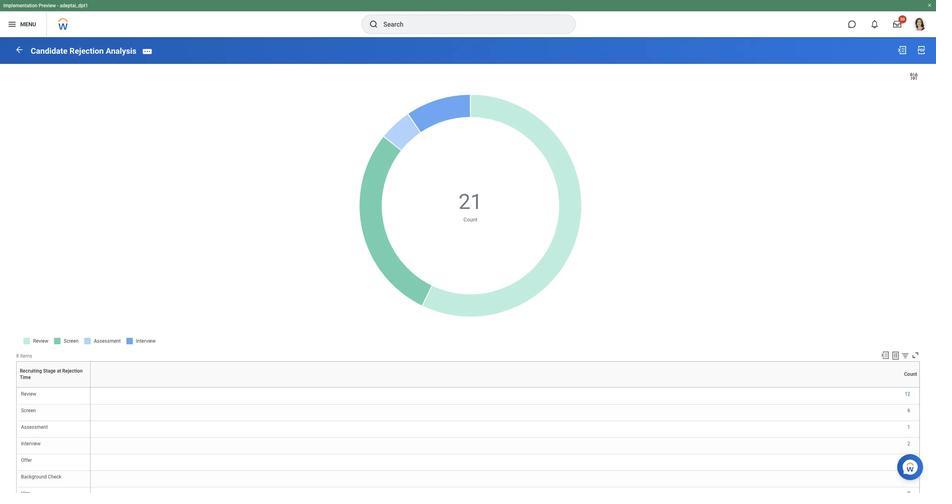 Task type: locate. For each thing, give the bounding box(es) containing it.
count
[[464, 217, 478, 223], [905, 372, 917, 377], [504, 387, 506, 388]]

candidate rejection analysis
[[31, 46, 137, 56]]

8 items
[[16, 353, 32, 359]]

1 vertical spatial 0
[[908, 474, 911, 480]]

check
[[48, 474, 61, 480]]

inbox large image
[[894, 20, 902, 28]]

0 vertical spatial 0
[[908, 458, 911, 463]]

screen
[[21, 408, 36, 414]]

time inside recruiting stage at rejection time
[[20, 375, 31, 380]]

6 button
[[908, 408, 912, 414]]

rejection
[[70, 46, 104, 56], [62, 368, 83, 374], [54, 387, 56, 388]]

recruiting
[[20, 368, 42, 374], [51, 387, 52, 388]]

recruiting stage at rejection time
[[20, 368, 83, 380], [51, 387, 57, 388]]

6
[[908, 408, 911, 414]]

2 vertical spatial rejection
[[54, 387, 56, 388]]

recruiting inside recruiting stage at rejection time
[[20, 368, 42, 374]]

hire element
[[21, 489, 30, 493]]

search image
[[369, 19, 379, 29]]

0 vertical spatial 0 button
[[908, 457, 912, 464]]

1 horizontal spatial at
[[57, 368, 61, 374]]

0 vertical spatial time
[[20, 375, 31, 380]]

export to worksheets image
[[891, 351, 901, 360]]

1 vertical spatial 0 button
[[908, 474, 912, 480]]

interview element
[[21, 439, 41, 447]]

2 vertical spatial count
[[504, 387, 506, 388]]

1 horizontal spatial recruiting
[[51, 387, 52, 388]]

0 vertical spatial at
[[57, 368, 61, 374]]

21 main content
[[0, 37, 936, 493]]

0 vertical spatial rejection
[[70, 46, 104, 56]]

stage
[[43, 368, 56, 374], [53, 387, 54, 388]]

2
[[908, 441, 911, 447]]

8
[[16, 353, 19, 359]]

0 vertical spatial stage
[[43, 368, 56, 374]]

0
[[908, 458, 911, 463], [908, 474, 911, 480]]

fullscreen image
[[911, 351, 920, 360]]

at
[[57, 368, 61, 374], [54, 387, 54, 388]]

-
[[57, 3, 59, 8]]

0 horizontal spatial at
[[54, 387, 54, 388]]

background
[[21, 474, 47, 480]]

0 button
[[908, 457, 912, 464], [908, 474, 912, 480]]

30 button
[[889, 15, 907, 33]]

stage inside recruiting stage at rejection time
[[43, 368, 56, 374]]

21 count
[[459, 189, 482, 223]]

0 horizontal spatial count
[[464, 217, 478, 223]]

0 horizontal spatial recruiting
[[20, 368, 42, 374]]

12 button
[[905, 391, 912, 397]]

1 vertical spatial rejection
[[62, 368, 83, 374]]

candidate rejection analysis link
[[31, 46, 137, 56]]

0 vertical spatial recruiting
[[20, 368, 42, 374]]

1 vertical spatial recruiting
[[51, 387, 52, 388]]

menu
[[20, 21, 36, 27]]

0 horizontal spatial time
[[20, 375, 31, 380]]

toolbar
[[877, 351, 920, 361]]

1 vertical spatial count
[[905, 372, 917, 377]]

0 vertical spatial count
[[464, 217, 478, 223]]

notifications large image
[[871, 20, 879, 28]]

time
[[20, 375, 31, 380], [56, 387, 57, 388]]

12
[[905, 391, 911, 397]]

1 horizontal spatial count
[[504, 387, 506, 388]]

assessment
[[21, 425, 48, 430]]

0 vertical spatial recruiting stage at rejection time
[[20, 368, 83, 380]]

30
[[901, 17, 905, 21]]

1
[[908, 425, 911, 430]]

2 0 from the top
[[908, 474, 911, 480]]

1 horizontal spatial time
[[56, 387, 57, 388]]

count column header
[[91, 387, 920, 388]]

review
[[21, 391, 36, 397]]

row element
[[17, 362, 92, 387]]



Task type: describe. For each thing, give the bounding box(es) containing it.
review element
[[21, 390, 36, 397]]

2 horizontal spatial count
[[905, 372, 917, 377]]

implementation preview -   adeptai_dpt1
[[3, 3, 88, 8]]

screen element
[[21, 406, 36, 414]]

1 vertical spatial at
[[54, 387, 54, 388]]

candidate
[[31, 46, 68, 56]]

count inside 21 count
[[464, 217, 478, 223]]

offer element
[[21, 456, 32, 463]]

items
[[20, 353, 32, 359]]

analysis
[[106, 46, 137, 56]]

rejection inside row element
[[62, 368, 83, 374]]

21 button
[[459, 188, 484, 216]]

recruiting stage at rejection time inside row element
[[20, 368, 83, 380]]

configure and view chart data image
[[909, 71, 919, 81]]

1 0 from the top
[[908, 458, 911, 463]]

justify image
[[7, 19, 17, 29]]

12 6 1 2 0 0
[[905, 391, 911, 480]]

1 vertical spatial time
[[56, 387, 57, 388]]

toolbar inside 21 main content
[[877, 351, 920, 361]]

menu banner
[[0, 0, 936, 37]]

Search Workday  search field
[[384, 15, 559, 33]]

count inside column header
[[504, 387, 506, 388]]

1 button
[[908, 424, 912, 431]]

2 button
[[908, 441, 912, 447]]

21
[[459, 189, 482, 214]]

background check
[[21, 474, 61, 480]]

recruiting stage at rejection time button
[[51, 387, 57, 388]]

1 vertical spatial stage
[[53, 387, 54, 388]]

export to excel image
[[898, 45, 907, 55]]

menu button
[[0, 11, 47, 37]]

assessment element
[[21, 423, 48, 430]]

1 0 button from the top
[[908, 457, 912, 464]]

select to filter grid data image
[[901, 351, 910, 360]]

previous page image
[[15, 45, 24, 55]]

at inside recruiting stage at rejection time
[[57, 368, 61, 374]]

interview
[[21, 441, 41, 447]]

preview
[[39, 3, 56, 8]]

export to excel image
[[881, 351, 890, 360]]

close environment banner image
[[928, 3, 932, 8]]

1 vertical spatial recruiting stage at rejection time
[[51, 387, 57, 388]]

view printable version (pdf) image
[[917, 45, 927, 55]]

2 0 button from the top
[[908, 474, 912, 480]]

profile logan mcneil image
[[914, 18, 927, 32]]

offer
[[21, 458, 32, 463]]

background check element
[[21, 473, 61, 480]]

adeptai_dpt1
[[60, 3, 88, 8]]

implementation
[[3, 3, 37, 8]]



Task type: vqa. For each thing, say whether or not it's contained in the screenshot.
2023/10/23 column header
no



